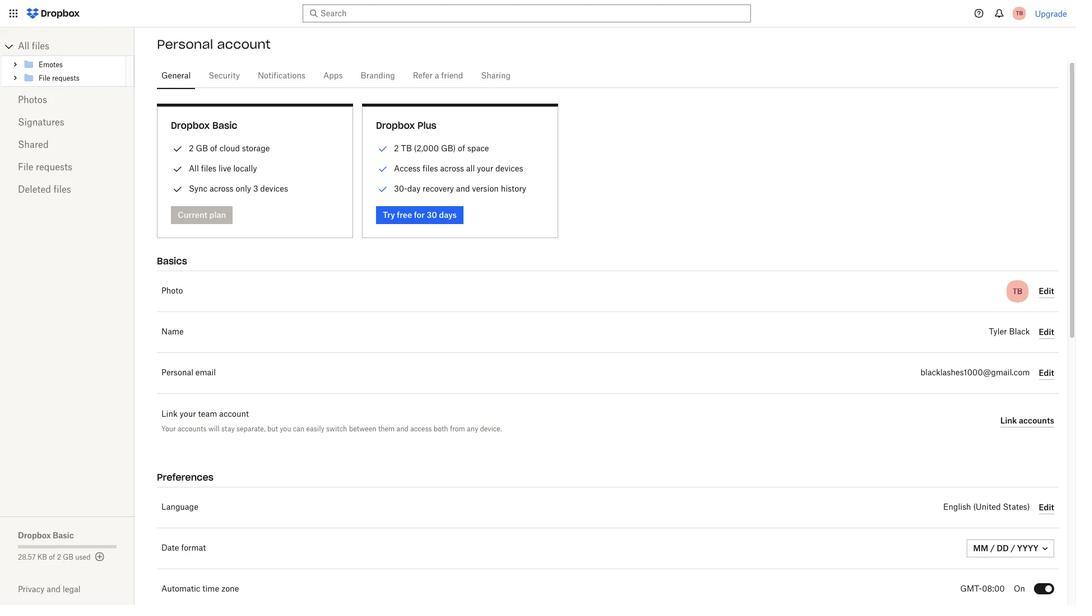 Task type: vqa. For each thing, say whether or not it's contained in the screenshot.
Tyler Black 'Edit'
yes



Task type: describe. For each thing, give the bounding box(es) containing it.
link accounts
[[1001, 416, 1054, 425]]

1 vertical spatial gb
[[63, 554, 73, 561]]

try free for 30 days button
[[376, 206, 464, 224]]

1 horizontal spatial and
[[397, 425, 409, 433]]

name
[[161, 328, 184, 336]]

automatic
[[161, 586, 200, 594]]

zone
[[221, 586, 239, 594]]

personal for personal account
[[157, 36, 213, 52]]

recovery
[[423, 184, 454, 193]]

privacy
[[18, 585, 44, 594]]

yyyy
[[1017, 544, 1039, 553]]

sharing tab
[[477, 63, 515, 90]]

link for link your team account
[[161, 411, 178, 419]]

1 vertical spatial devices
[[260, 184, 288, 193]]

day
[[407, 184, 421, 193]]

0 horizontal spatial basic
[[53, 531, 74, 540]]

apps tab
[[319, 63, 347, 90]]

date format
[[161, 545, 206, 553]]

dd
[[997, 544, 1009, 553]]

1 vertical spatial account
[[219, 411, 249, 419]]

personal account
[[157, 36, 271, 52]]

tb button
[[1011, 4, 1028, 22]]

space
[[467, 144, 489, 153]]

you
[[280, 425, 291, 433]]

1 horizontal spatial dropbox basic
[[171, 120, 237, 131]]

privacy and legal
[[18, 585, 80, 594]]

tb inside popup button
[[1016, 10, 1023, 17]]

mm / dd / yyyy button
[[967, 540, 1054, 558]]

access files across all your devices
[[394, 164, 523, 173]]

deleted files link
[[18, 179, 117, 201]]

used
[[75, 554, 91, 561]]

global header element
[[0, 0, 1076, 27]]

language
[[161, 504, 198, 512]]

try
[[383, 210, 395, 220]]

3
[[253, 184, 258, 193]]

basics
[[157, 256, 187, 267]]

version
[[472, 184, 499, 193]]

link for link accounts
[[1001, 416, 1017, 425]]

general
[[161, 72, 191, 80]]

sharing
[[481, 72, 511, 80]]

tyler
[[989, 328, 1007, 336]]

states)
[[1003, 504, 1030, 512]]

time
[[202, 586, 219, 594]]

live
[[219, 164, 231, 173]]

Search text field
[[321, 7, 730, 20]]

(united
[[973, 504, 1001, 512]]

photos link
[[18, 89, 117, 112]]

1 vertical spatial file requests link
[[18, 156, 117, 179]]

dropbox logo - go to the homepage image
[[22, 4, 84, 22]]

separate,
[[237, 425, 266, 433]]

tab list containing general
[[157, 61, 1059, 90]]

them
[[378, 425, 395, 433]]

1 / from the left
[[991, 544, 995, 553]]

edit for blacklashes1000@gmail.com
[[1039, 368, 1054, 378]]

all files link
[[18, 38, 135, 55]]

your accounts will stay separate, but you can easily switch between them and access both from any device.
[[161, 425, 502, 433]]

1 vertical spatial tb
[[401, 144, 412, 153]]

friend
[[441, 72, 463, 80]]

edit button for english (united states)
[[1039, 501, 1054, 515]]

free
[[397, 210, 412, 220]]

can
[[293, 425, 304, 433]]

edit for tyler black
[[1039, 327, 1054, 337]]

notifications tab
[[253, 63, 310, 90]]

files for all files live locally
[[201, 164, 216, 173]]

a
[[435, 72, 439, 80]]

gmt-08:00
[[961, 586, 1005, 594]]

30-
[[394, 184, 407, 193]]

0 vertical spatial basic
[[213, 120, 237, 131]]

gb)
[[441, 144, 456, 153]]

preferences
[[157, 472, 214, 483]]

recommended image for 2
[[376, 142, 390, 156]]

1 horizontal spatial devices
[[496, 164, 523, 173]]

black
[[1009, 328, 1030, 336]]

mm
[[973, 544, 989, 553]]

(2,000
[[414, 144, 439, 153]]

all
[[466, 164, 475, 173]]

files for all files
[[32, 42, 49, 51]]

both
[[434, 425, 448, 433]]

upgrade link
[[1035, 9, 1067, 18]]

1 vertical spatial dropbox basic
[[18, 531, 74, 540]]

english
[[944, 504, 971, 512]]

2 tb (2,000 gb) of space
[[394, 144, 489, 153]]

between
[[349, 425, 376, 433]]

date
[[161, 545, 179, 553]]

1 vertical spatial file requests
[[18, 163, 72, 172]]

apps
[[323, 72, 343, 80]]

emotes link
[[23, 58, 124, 71]]

30
[[427, 210, 437, 220]]

08:00
[[982, 586, 1005, 594]]

general tab
[[157, 63, 195, 90]]

0 horizontal spatial 2
[[57, 554, 61, 561]]

security
[[209, 72, 240, 80]]

upgrade
[[1035, 9, 1067, 18]]

get more space image
[[93, 550, 106, 564]]

2 for dropbox basic
[[189, 144, 194, 153]]

0 vertical spatial your
[[477, 164, 493, 173]]

privacy and legal link
[[18, 585, 135, 594]]

accounts for your
[[178, 425, 207, 433]]

photo
[[161, 288, 183, 295]]



Task type: locate. For each thing, give the bounding box(es) containing it.
0 vertical spatial account
[[217, 36, 271, 52]]

file
[[39, 75, 50, 82], [18, 163, 33, 172]]

basic up "28.57 kb of 2 gb used"
[[53, 531, 74, 540]]

of for 28.57 kb of 2 gb used
[[49, 554, 55, 561]]

1 horizontal spatial dropbox
[[171, 120, 210, 131]]

deleted files
[[18, 186, 71, 195]]

2 right kb
[[57, 554, 61, 561]]

1 edit button from the top
[[1039, 285, 1054, 298]]

edit button for tyler black
[[1039, 326, 1054, 339]]

easily
[[306, 425, 324, 433]]

basic up 2 gb of cloud storage
[[213, 120, 237, 131]]

edit
[[1039, 286, 1054, 296], [1039, 327, 1054, 337], [1039, 368, 1054, 378], [1039, 503, 1054, 512]]

files for access files across all your devices
[[423, 164, 438, 173]]

automatic time zone
[[161, 586, 239, 594]]

tb left upgrade
[[1016, 10, 1023, 17]]

0 horizontal spatial file
[[18, 163, 33, 172]]

2 / from the left
[[1011, 544, 1015, 553]]

1 edit from the top
[[1039, 286, 1054, 296]]

dropbox left plus on the left top
[[376, 120, 415, 131]]

2 horizontal spatial dropbox
[[376, 120, 415, 131]]

devices up history
[[496, 164, 523, 173]]

0 vertical spatial file requests link
[[23, 71, 124, 85]]

gb left cloud
[[196, 144, 208, 153]]

sync across only 3 devices
[[189, 184, 288, 193]]

0 horizontal spatial devices
[[260, 184, 288, 193]]

devices right 3
[[260, 184, 288, 193]]

1 horizontal spatial basic
[[213, 120, 237, 131]]

/ left dd
[[991, 544, 995, 553]]

1 vertical spatial all
[[189, 164, 199, 173]]

file requests up deleted files
[[18, 163, 72, 172]]

all inside tree
[[18, 42, 29, 51]]

1 vertical spatial file
[[18, 163, 33, 172]]

your
[[161, 425, 176, 433]]

gb left used
[[63, 554, 73, 561]]

2 horizontal spatial of
[[458, 144, 465, 153]]

your left team
[[180, 411, 196, 419]]

personal up general
[[157, 36, 213, 52]]

storage
[[242, 144, 270, 153]]

tb
[[1016, 10, 1023, 17], [401, 144, 412, 153], [1013, 286, 1023, 297]]

files up emotes
[[32, 42, 49, 51]]

dropbox basic up kb
[[18, 531, 74, 540]]

of
[[210, 144, 217, 153], [458, 144, 465, 153], [49, 554, 55, 561]]

recommended image
[[376, 142, 390, 156], [376, 163, 390, 176]]

kb
[[37, 554, 47, 561]]

sync
[[189, 184, 207, 193]]

try free for 30 days
[[383, 210, 457, 220]]

2 horizontal spatial and
[[456, 184, 470, 193]]

0 horizontal spatial link
[[161, 411, 178, 419]]

all files live locally
[[189, 164, 257, 173]]

0 vertical spatial and
[[456, 184, 470, 193]]

0 vertical spatial dropbox basic
[[171, 120, 237, 131]]

across down all files live locally
[[210, 184, 234, 193]]

tab list
[[157, 61, 1059, 90]]

and right the "them"
[[397, 425, 409, 433]]

of right kb
[[49, 554, 55, 561]]

2 for dropbox plus
[[394, 144, 399, 153]]

1 horizontal spatial link
[[1001, 416, 1017, 425]]

1 vertical spatial requests
[[36, 163, 72, 172]]

0 vertical spatial gb
[[196, 144, 208, 153]]

tb up black on the right bottom of page
[[1013, 286, 1023, 297]]

/
[[991, 544, 995, 553], [1011, 544, 1015, 553]]

photos
[[18, 96, 47, 105]]

1 horizontal spatial accounts
[[1019, 416, 1054, 425]]

3 edit button from the top
[[1039, 367, 1054, 380]]

all files tree
[[2, 38, 135, 87]]

0 horizontal spatial dropbox basic
[[18, 531, 74, 540]]

requests inside all files tree
[[52, 75, 79, 82]]

of right gb)
[[458, 144, 465, 153]]

english (united states)
[[944, 504, 1030, 512]]

days
[[439, 210, 457, 220]]

account up security tab
[[217, 36, 271, 52]]

and
[[456, 184, 470, 193], [397, 425, 409, 433], [47, 585, 61, 594]]

2 vertical spatial and
[[47, 585, 61, 594]]

28.57 kb of 2 gb used
[[18, 554, 91, 561]]

1 horizontal spatial gb
[[196, 144, 208, 153]]

2 edit button from the top
[[1039, 326, 1054, 339]]

accounts
[[1019, 416, 1054, 425], [178, 425, 207, 433]]

file requests inside all files tree
[[39, 75, 79, 82]]

2 up access
[[394, 144, 399, 153]]

history
[[501, 184, 526, 193]]

personal email
[[161, 369, 216, 377]]

branding
[[361, 72, 395, 80]]

personal left the email
[[161, 369, 193, 377]]

1 horizontal spatial file
[[39, 75, 50, 82]]

dropbox up 28.57
[[18, 531, 51, 540]]

dropbox basic
[[171, 120, 237, 131], [18, 531, 74, 540]]

0 horizontal spatial gb
[[63, 554, 73, 561]]

file down emotes
[[39, 75, 50, 82]]

3 edit from the top
[[1039, 368, 1054, 378]]

2
[[189, 144, 194, 153], [394, 144, 399, 153], [57, 554, 61, 561]]

files left live
[[201, 164, 216, 173]]

and down access files across all your devices
[[456, 184, 470, 193]]

all up the sync
[[189, 164, 199, 173]]

your right all
[[477, 164, 493, 173]]

link accounts button
[[1001, 414, 1054, 428]]

stay
[[221, 425, 235, 433]]

4 edit button from the top
[[1039, 501, 1054, 515]]

0 vertical spatial recommended image
[[376, 142, 390, 156]]

2 horizontal spatial 2
[[394, 144, 399, 153]]

30-day recovery and version history
[[394, 184, 526, 193]]

signatures link
[[18, 112, 117, 134]]

edit for english (united states)
[[1039, 503, 1054, 512]]

device.
[[480, 425, 502, 433]]

1 horizontal spatial of
[[210, 144, 217, 153]]

0 horizontal spatial all
[[18, 42, 29, 51]]

from
[[450, 425, 465, 433]]

0 horizontal spatial dropbox
[[18, 531, 51, 540]]

files
[[32, 42, 49, 51], [201, 164, 216, 173], [423, 164, 438, 173], [53, 186, 71, 195]]

2 edit from the top
[[1039, 327, 1054, 337]]

dropbox basic up 2 gb of cloud storage
[[171, 120, 237, 131]]

0 vertical spatial across
[[440, 164, 464, 173]]

1 vertical spatial across
[[210, 184, 234, 193]]

file down shared
[[18, 163, 33, 172]]

of for 2 gb of cloud storage
[[210, 144, 217, 153]]

file requests link up photos link
[[23, 71, 124, 85]]

and left legal
[[47, 585, 61, 594]]

28.57
[[18, 554, 36, 561]]

1 vertical spatial and
[[397, 425, 409, 433]]

account up stay in the bottom of the page
[[219, 411, 249, 419]]

locally
[[233, 164, 257, 173]]

basic
[[213, 120, 237, 131], [53, 531, 74, 540]]

emotes
[[39, 61, 63, 68]]

0 horizontal spatial and
[[47, 585, 61, 594]]

refer a friend tab
[[409, 63, 468, 90]]

all for all files live locally
[[189, 164, 199, 173]]

1 horizontal spatial across
[[440, 164, 464, 173]]

recommended image down dropbox plus
[[376, 142, 390, 156]]

personal
[[157, 36, 213, 52], [161, 369, 193, 377]]

0 vertical spatial all
[[18, 42, 29, 51]]

personal for personal email
[[161, 369, 193, 377]]

0 horizontal spatial accounts
[[178, 425, 207, 433]]

blacklashes1000@gmail.com
[[921, 369, 1030, 377]]

refer a friend
[[413, 72, 463, 80]]

tb left (2,000
[[401, 144, 412, 153]]

requests down emotes link
[[52, 75, 79, 82]]

security tab
[[204, 63, 244, 90]]

any
[[467, 425, 478, 433]]

all for all files
[[18, 42, 29, 51]]

4 edit from the top
[[1039, 503, 1054, 512]]

0 horizontal spatial across
[[210, 184, 234, 193]]

signatures
[[18, 118, 64, 127]]

files for deleted files
[[53, 186, 71, 195]]

will
[[208, 425, 220, 433]]

accounts inside button
[[1019, 416, 1054, 425]]

0 horizontal spatial of
[[49, 554, 55, 561]]

0 vertical spatial file requests
[[39, 75, 79, 82]]

but
[[267, 425, 278, 433]]

devices
[[496, 164, 523, 173], [260, 184, 288, 193]]

gmt-
[[961, 586, 982, 594]]

all files
[[18, 42, 49, 51]]

file requests link inside all files tree
[[23, 71, 124, 85]]

switch
[[326, 425, 347, 433]]

gb
[[196, 144, 208, 153], [63, 554, 73, 561]]

2 vertical spatial tb
[[1013, 286, 1023, 297]]

1 vertical spatial your
[[180, 411, 196, 419]]

dropbox plus
[[376, 120, 437, 131]]

files right deleted
[[53, 186, 71, 195]]

file requests down emotes
[[39, 75, 79, 82]]

group
[[2, 55, 135, 87]]

1 horizontal spatial your
[[477, 164, 493, 173]]

email
[[196, 369, 216, 377]]

2 recommended image from the top
[[376, 163, 390, 176]]

1 vertical spatial basic
[[53, 531, 74, 540]]

files down (2,000
[[423, 164, 438, 173]]

accounts for link
[[1019, 416, 1054, 425]]

1 recommended image from the top
[[376, 142, 390, 156]]

tyler black
[[989, 328, 1030, 336]]

1 vertical spatial personal
[[161, 369, 193, 377]]

all down the dropbox logo - go to the homepage
[[18, 42, 29, 51]]

branding tab
[[356, 63, 400, 90]]

recommended image for access
[[376, 163, 390, 176]]

plus
[[418, 120, 437, 131]]

/ right dd
[[1011, 544, 1015, 553]]

requests up deleted files
[[36, 163, 72, 172]]

file inside group
[[39, 75, 50, 82]]

deleted
[[18, 186, 51, 195]]

dropbox for 2 tb (2,000 gb) of space
[[376, 120, 415, 131]]

0 horizontal spatial your
[[180, 411, 196, 419]]

2 gb of cloud storage
[[189, 144, 270, 153]]

1 horizontal spatial all
[[189, 164, 199, 173]]

recommended image
[[376, 183, 390, 196]]

1 vertical spatial recommended image
[[376, 163, 390, 176]]

1 horizontal spatial 2
[[189, 144, 194, 153]]

0 vertical spatial devices
[[496, 164, 523, 173]]

access
[[410, 425, 432, 433]]

link your team account
[[161, 411, 249, 419]]

0 vertical spatial personal
[[157, 36, 213, 52]]

dropbox up 2 gb of cloud storage
[[171, 120, 210, 131]]

of left cloud
[[210, 144, 217, 153]]

group containing emotes
[[2, 55, 135, 87]]

account
[[217, 36, 271, 52], [219, 411, 249, 419]]

0 vertical spatial file
[[39, 75, 50, 82]]

for
[[414, 210, 425, 220]]

dropbox
[[171, 120, 210, 131], [376, 120, 415, 131], [18, 531, 51, 540]]

file requests link up deleted files
[[18, 156, 117, 179]]

0 vertical spatial requests
[[52, 75, 79, 82]]

team
[[198, 411, 217, 419]]

link inside button
[[1001, 416, 1017, 425]]

files inside tree
[[32, 42, 49, 51]]

edit button for blacklashes1000@gmail.com
[[1039, 367, 1054, 380]]

file requests link
[[23, 71, 124, 85], [18, 156, 117, 179]]

0 horizontal spatial /
[[991, 544, 995, 553]]

recommended image up recommended image
[[376, 163, 390, 176]]

dropbox for 2 gb of cloud storage
[[171, 120, 210, 131]]

2 up all files live locally
[[189, 144, 194, 153]]

1 horizontal spatial /
[[1011, 544, 1015, 553]]

refer
[[413, 72, 433, 80]]

across left all
[[440, 164, 464, 173]]

cloud
[[220, 144, 240, 153]]

notifications
[[258, 72, 306, 80]]

0 vertical spatial tb
[[1016, 10, 1023, 17]]



